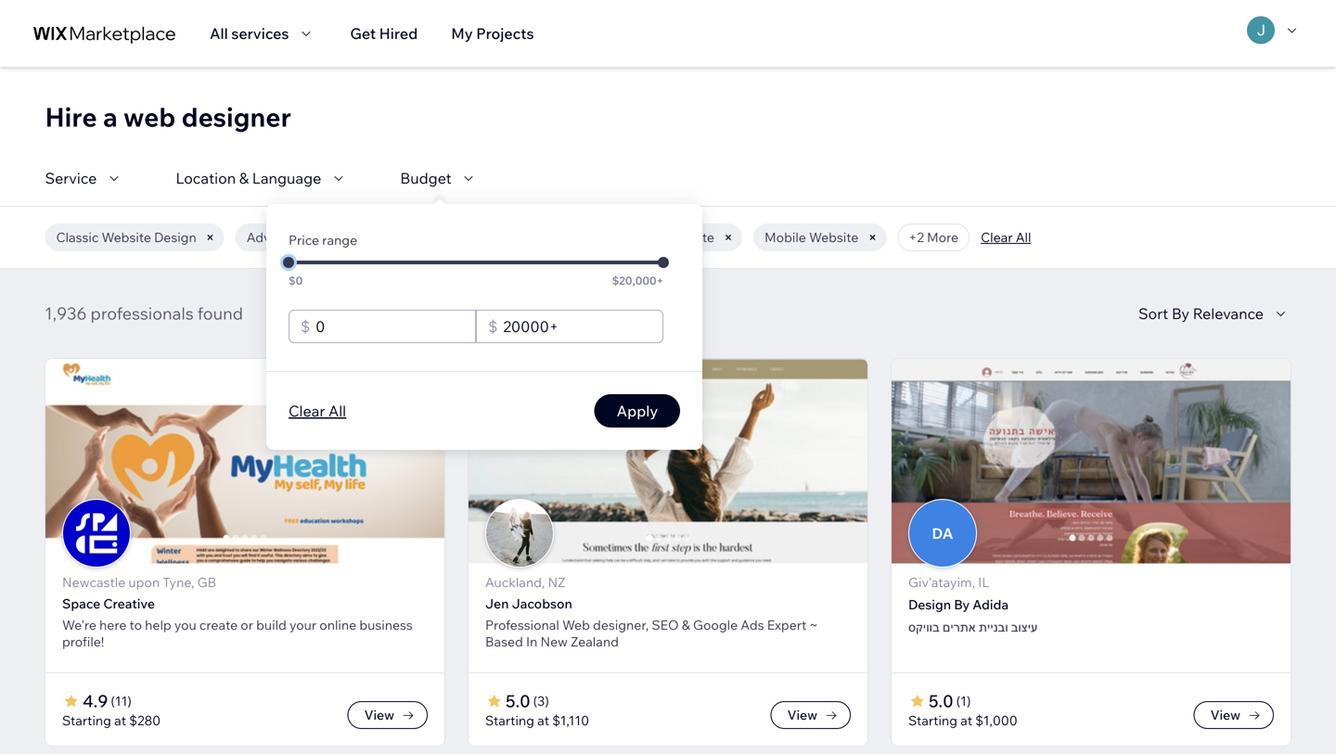Task type: vqa. For each thing, say whether or not it's contained in the screenshot.
1st View from right
yes



Task type: locate. For each thing, give the bounding box(es) containing it.
0 horizontal spatial (
[[111, 693, 115, 709]]

3 at from the left
[[960, 713, 972, 729]]

view link inside "jen jacobson" element
[[771, 702, 851, 729]]

0 horizontal spatial $
[[301, 317, 310, 336]]

clear all
[[981, 229, 1031, 245], [289, 402, 346, 420]]

hired
[[379, 24, 418, 43]]

1 view from the left
[[364, 707, 394, 723]]

2 vertical spatial all
[[328, 402, 346, 420]]

~
[[810, 617, 818, 633]]

( up the starting at $1,000
[[956, 693, 961, 709]]

2 ) from the left
[[545, 693, 549, 709]]

1 horizontal spatial 5.0
[[929, 691, 954, 712]]

starting
[[62, 713, 111, 729], [485, 713, 534, 729], [908, 713, 958, 729]]

price
[[289, 232, 319, 248]]

( inside '4.9 ( 11 )'
[[111, 693, 115, 709]]

google
[[693, 617, 738, 633]]

( for 4.9 ( 11 )
[[111, 693, 115, 709]]

5.0 for 5.0 ( 1 )
[[929, 691, 954, 712]]

location
[[176, 169, 236, 187]]

( inside 5.0 ( 1 )
[[956, 693, 961, 709]]

starting down 4.9
[[62, 713, 111, 729]]

jen
[[485, 596, 509, 612]]

1 view link from the left
[[348, 702, 428, 729]]

None field
[[498, 311, 657, 342]]

starting inside design by adida 'element'
[[908, 713, 958, 729]]

(
[[111, 693, 115, 709], [533, 693, 537, 709], [956, 693, 961, 709]]

& inside professional web designer, seo & google ads expert ~ based in new zealand
[[682, 617, 690, 633]]

myhealth hillingdon image
[[45, 359, 444, 564]]

0 vertical spatial clear all button
[[981, 229, 1031, 246]]

5.0 ( 1 )
[[929, 691, 971, 712]]

1 horizontal spatial view
[[787, 707, 817, 723]]

1 horizontal spatial clear all button
[[981, 229, 1031, 246]]

1 ) from the left
[[127, 693, 132, 709]]

clear all button
[[981, 229, 1031, 246], [289, 400, 346, 422]]

classic website design
[[56, 229, 196, 245]]

auckland,
[[485, 574, 545, 591]]

$20,000
[[612, 274, 657, 288]]

view inside "jen jacobson" element
[[787, 707, 817, 723]]

( up starting at $1,110
[[533, 693, 537, 709]]

we're
[[62, 617, 96, 633]]

get hired link
[[350, 22, 418, 45]]

budget
[[400, 169, 452, 187]]

0 horizontal spatial clear
[[289, 402, 325, 420]]

professional web designer, seo & google ads expert ~ based in new zealand
[[485, 617, 818, 650]]

design right range at top
[[363, 229, 405, 245]]

3 ) from the left
[[967, 693, 971, 709]]

all inside button
[[210, 24, 228, 43]]

1 vertical spatial by
[[954, 597, 970, 613]]

0 horizontal spatial at
[[114, 713, 126, 729]]

website right 'migrate'
[[665, 229, 714, 245]]

4 website from the left
[[809, 229, 859, 245]]

adida
[[973, 597, 1009, 613]]

at inside "jen jacobson" element
[[537, 713, 549, 729]]

you
[[174, 617, 197, 633]]

1 horizontal spatial at
[[537, 713, 549, 729]]

design by adida
[[908, 597, 1009, 613]]

2 horizontal spatial (
[[956, 693, 961, 709]]

view link inside design by adida 'element'
[[1194, 702, 1274, 729]]

) for 5.0 ( 1 )
[[967, 693, 971, 709]]

1 horizontal spatial )
[[545, 693, 549, 709]]

2 5.0 from the left
[[929, 691, 954, 712]]

clear
[[981, 229, 1013, 245], [289, 402, 325, 420]]

view inside space creative element
[[364, 707, 394, 723]]

1 horizontal spatial design
[[363, 229, 405, 245]]

budget button
[[400, 167, 479, 189]]

service
[[45, 169, 97, 187]]

ads
[[741, 617, 764, 633]]

at
[[114, 713, 126, 729], [537, 713, 549, 729], [960, 713, 972, 729]]

3 view from the left
[[1211, 707, 1241, 723]]

clear inside filter by group
[[981, 229, 1013, 245]]

5.0 inside design by adida 'element'
[[929, 691, 954, 712]]

0 horizontal spatial design
[[154, 229, 196, 245]]

1 vertical spatial &
[[682, 617, 690, 633]]

advanced website design
[[247, 229, 405, 245]]

at inside design by adida 'element'
[[960, 713, 972, 729]]

0 horizontal spatial view
[[364, 707, 394, 723]]

migrate
[[615, 229, 662, 245]]

jen jacobson image
[[486, 500, 553, 567]]

2 horizontal spatial view
[[1211, 707, 1241, 723]]

view inside design by adida 'element'
[[1211, 707, 1241, 723]]

$
[[301, 317, 310, 336], [488, 317, 498, 336]]

2 starting from the left
[[485, 713, 534, 729]]

2 horizontal spatial view link
[[1194, 702, 1274, 729]]

1 horizontal spatial view link
[[771, 702, 851, 729]]

1 vertical spatial all
[[1016, 229, 1031, 245]]

view link for 5.0 ( 3 )
[[771, 702, 851, 729]]

newcastle upon tyne, gb
[[62, 574, 216, 591]]

5.0 left the 1
[[929, 691, 954, 712]]

by up 'אתרים'
[[954, 597, 970, 613]]

0 horizontal spatial clear all
[[289, 402, 346, 420]]

space creative image
[[63, 500, 130, 567]]

0 horizontal spatial )
[[127, 693, 132, 709]]

found
[[197, 303, 243, 324]]

starting for 5.0 ( 1 )
[[908, 713, 958, 729]]

new
[[540, 634, 568, 650]]

all inside filter by group
[[1016, 229, 1031, 245]]

at down '11'
[[114, 713, 126, 729]]

starting inside space creative element
[[62, 713, 111, 729]]

$20,000 +
[[612, 274, 664, 288]]

1 vertical spatial clear
[[289, 402, 325, 420]]

my projects link
[[451, 22, 534, 45]]

2 horizontal spatial at
[[960, 713, 972, 729]]

) inside '4.9 ( 11 )'
[[127, 693, 132, 709]]

by inside design by adida 'element'
[[954, 597, 970, 613]]

5.0 ( 3 )
[[506, 691, 549, 712]]

design
[[154, 229, 196, 245], [363, 229, 405, 245], [908, 597, 951, 613]]

&
[[239, 169, 249, 187], [682, 617, 690, 633]]

3 ( from the left
[[956, 693, 961, 709]]

5.0 left 3
[[506, 691, 530, 712]]

1 starting from the left
[[62, 713, 111, 729]]

$1,110
[[552, 713, 589, 729]]

il
[[978, 574, 989, 591]]

0 vertical spatial clear all
[[981, 229, 1031, 245]]

range
[[322, 232, 357, 248]]

1 horizontal spatial by
[[1172, 304, 1190, 323]]

cvcs image
[[469, 359, 868, 564]]

space creative
[[62, 596, 155, 612]]

( right 4.9
[[111, 693, 115, 709]]

$1,000
[[975, 713, 1018, 729]]

0 vertical spatial &
[[239, 169, 249, 187]]

) inside 5.0 ( 3 )
[[545, 693, 549, 709]]

at down the 1
[[960, 713, 972, 729]]

website for advanced
[[310, 229, 360, 245]]

at down 3
[[537, 713, 549, 729]]

a
[[103, 101, 118, 133]]

website right classic
[[102, 229, 151, 245]]

2 view link from the left
[[771, 702, 851, 729]]

designer
[[182, 101, 291, 133]]

& inside button
[[239, 169, 249, 187]]

5.0
[[506, 691, 530, 712], [929, 691, 954, 712]]

2 website from the left
[[310, 229, 360, 245]]

clear for clear all button in the filter by group
[[981, 229, 1013, 245]]

help
[[145, 617, 171, 633]]

2 horizontal spatial design
[[908, 597, 951, 613]]

starting inside "jen jacobson" element
[[485, 713, 534, 729]]

1 horizontal spatial $
[[488, 317, 498, 336]]

2 view from the left
[[787, 707, 817, 723]]

3 website from the left
[[665, 229, 714, 245]]

)
[[127, 693, 132, 709], [545, 693, 549, 709], [967, 693, 971, 709]]

starting down 5.0 ( 1 )
[[908, 713, 958, 729]]

website
[[102, 229, 151, 245], [310, 229, 360, 245], [665, 229, 714, 245], [809, 229, 859, 245]]

1 vertical spatial clear all button
[[289, 400, 346, 422]]

בוויקס
[[908, 619, 940, 635]]

1 ( from the left
[[111, 693, 115, 709]]

3 view link from the left
[[1194, 702, 1274, 729]]

johnsmith43233 image
[[1247, 16, 1275, 44]]

newcastle
[[62, 574, 126, 591]]

0 horizontal spatial view link
[[348, 702, 428, 729]]

1 5.0 from the left
[[506, 691, 530, 712]]

2 at from the left
[[537, 713, 549, 729]]

giv'atayim, il
[[908, 574, 989, 591]]

apply button
[[594, 394, 680, 428]]

website right mobile at the top of page
[[809, 229, 859, 245]]

1 horizontal spatial (
[[533, 693, 537, 709]]

3 starting from the left
[[908, 713, 958, 729]]

starting down 5.0 ( 3 )
[[485, 713, 534, 729]]

1 website from the left
[[102, 229, 151, 245]]

2 horizontal spatial starting
[[908, 713, 958, 729]]

ובניית
[[979, 619, 1008, 635]]

1 horizontal spatial clear all
[[981, 229, 1031, 245]]

0 horizontal spatial by
[[954, 597, 970, 613]]

0 horizontal spatial &
[[239, 169, 249, 187]]

) up $280
[[127, 693, 132, 709]]

0 horizontal spatial starting
[[62, 713, 111, 729]]

3
[[537, 693, 545, 709]]

sort
[[1139, 304, 1168, 323]]

professionals
[[90, 303, 194, 324]]

view link for 4.9 ( 11 )
[[348, 702, 428, 729]]

0 vertical spatial all
[[210, 24, 228, 43]]

None number field
[[310, 311, 470, 342]]

design down location
[[154, 229, 196, 245]]

0 horizontal spatial all
[[210, 24, 228, 43]]

1 at from the left
[[114, 713, 126, 729]]

1 horizontal spatial clear
[[981, 229, 1013, 245]]

web
[[562, 617, 590, 633]]

) up the starting at $1,000
[[967, 693, 971, 709]]

by right sort
[[1172, 304, 1190, 323]]

2 horizontal spatial all
[[1016, 229, 1031, 245]]

website right advanced
[[310, 229, 360, 245]]

& right seo
[[682, 617, 690, 633]]

& right location
[[239, 169, 249, 187]]

advanced
[[247, 229, 307, 245]]

services
[[231, 24, 289, 43]]

online
[[319, 617, 357, 633]]

starting at $1,110
[[485, 713, 589, 729]]

( for 5.0 ( 3 )
[[533, 693, 537, 709]]

view link inside space creative element
[[348, 702, 428, 729]]

0 vertical spatial clear
[[981, 229, 1013, 245]]

based
[[485, 634, 523, 650]]

1 vertical spatial clear all
[[289, 402, 346, 420]]

1
[[961, 693, 967, 709]]

here
[[99, 617, 127, 633]]

design up בוויקס
[[908, 597, 951, 613]]

5.0 inside "jen jacobson" element
[[506, 691, 530, 712]]

location & language button
[[176, 167, 349, 189]]

0 vertical spatial by
[[1172, 304, 1190, 323]]

1 horizontal spatial starting
[[485, 713, 534, 729]]

( inside 5.0 ( 3 )
[[533, 693, 537, 709]]

1 horizontal spatial &
[[682, 617, 690, 633]]

da
[[932, 524, 954, 543]]

) up starting at $1,110
[[545, 693, 549, 709]]

tyne,
[[163, 574, 194, 591]]

0 horizontal spatial 5.0
[[506, 691, 530, 712]]

אישה בתנועה image
[[892, 359, 1291, 564]]

) inside 5.0 ( 1 )
[[967, 693, 971, 709]]

2 horizontal spatial )
[[967, 693, 971, 709]]

2 ( from the left
[[533, 693, 537, 709]]

11
[[115, 693, 127, 709]]



Task type: describe. For each thing, give the bounding box(es) containing it.
space creative element
[[45, 358, 445, 747]]

hire a web designer
[[45, 101, 291, 133]]

at for 4.9 ( 11 )
[[114, 713, 126, 729]]

apply
[[617, 402, 658, 420]]

4.9 ( 11 )
[[83, 691, 132, 712]]

filter by group
[[45, 224, 1031, 251]]

at for 5.0 ( 3 )
[[537, 713, 549, 729]]

or
[[241, 617, 253, 633]]

view link for 5.0 ( 1 )
[[1194, 702, 1274, 729]]

design for classic website design
[[154, 229, 196, 245]]

all services button
[[210, 22, 317, 45]]

designer,
[[593, 617, 649, 633]]

אתרים
[[943, 619, 976, 635]]

business
[[359, 617, 413, 633]]

get hired
[[350, 24, 418, 43]]

view for 5.0 ( 3 )
[[787, 707, 817, 723]]

website for migrate
[[665, 229, 714, 245]]

relevance
[[1193, 304, 1264, 323]]

jen jacobson
[[485, 596, 572, 612]]

service button
[[45, 167, 125, 189]]

space
[[62, 596, 100, 612]]

starting at $1,000
[[908, 713, 1018, 729]]

4.9
[[83, 691, 108, 712]]

we're here to help you create or build your online business profile!
[[62, 617, 413, 650]]

my projects
[[451, 24, 534, 43]]

location & language
[[176, 169, 321, 187]]

hire
[[45, 101, 97, 133]]

design by adida element
[[493, 358, 1336, 747]]

clear all button inside filter by group
[[981, 229, 1031, 246]]

5.0 for 5.0 ( 3 )
[[506, 691, 530, 712]]

create
[[199, 617, 238, 633]]

jacobson
[[512, 596, 572, 612]]

profile!
[[62, 634, 104, 650]]

0 horizontal spatial clear all button
[[289, 400, 346, 422]]

my
[[451, 24, 473, 43]]

$0
[[289, 274, 303, 288]]

in
[[526, 634, 538, 650]]

by for design
[[954, 597, 970, 613]]

all services
[[210, 24, 289, 43]]

price range
[[289, 232, 357, 248]]

1 $ from the left
[[301, 317, 310, 336]]

migrate website
[[615, 229, 714, 245]]

2 $ from the left
[[488, 317, 498, 336]]

) for 4.9 ( 11 )
[[127, 693, 132, 709]]

build
[[256, 617, 287, 633]]

view for 5.0 ( 1 )
[[1211, 707, 1241, 723]]

web
[[123, 101, 176, 133]]

design inside 'element'
[[908, 597, 951, 613]]

view for 4.9 ( 11 )
[[364, 707, 394, 723]]

professional
[[485, 617, 559, 633]]

clear for clear all button to the left
[[289, 402, 325, 420]]

at for 5.0 ( 1 )
[[960, 713, 972, 729]]

) for 5.0 ( 3 )
[[545, 693, 549, 709]]

your
[[290, 617, 317, 633]]

$280
[[129, 713, 161, 729]]

nz
[[548, 574, 566, 591]]

mobile
[[765, 229, 806, 245]]

expert
[[767, 617, 807, 633]]

projects
[[476, 24, 534, 43]]

( for 5.0 ( 1 )
[[956, 693, 961, 709]]

starting for 4.9 ( 11 )
[[62, 713, 111, 729]]

creative
[[103, 596, 155, 612]]

upon
[[128, 574, 160, 591]]

mobile website
[[765, 229, 859, 245]]

zealand
[[571, 634, 619, 650]]

get
[[350, 24, 376, 43]]

gb
[[197, 574, 216, 591]]

to
[[129, 617, 142, 633]]

language
[[252, 169, 321, 187]]

auckland, nz
[[485, 574, 566, 591]]

1,936 professionals found
[[45, 303, 243, 324]]

website for mobile
[[809, 229, 859, 245]]

starting for 5.0 ( 3 )
[[485, 713, 534, 729]]

classic
[[56, 229, 99, 245]]

jen jacobson element
[[70, 358, 1336, 747]]

by for sort
[[1172, 304, 1190, 323]]

1,936
[[45, 303, 87, 324]]

1 horizontal spatial all
[[328, 402, 346, 420]]

+2 more
[[909, 229, 959, 245]]

עיצוב ובניית אתרים בוויקס
[[908, 619, 1038, 635]]

sort by relevance
[[1139, 304, 1264, 323]]

design for advanced website design
[[363, 229, 405, 245]]

website for classic
[[102, 229, 151, 245]]

עיצוב
[[1011, 619, 1038, 635]]

+2
[[909, 229, 924, 245]]

clear all inside filter by group
[[981, 229, 1031, 245]]



